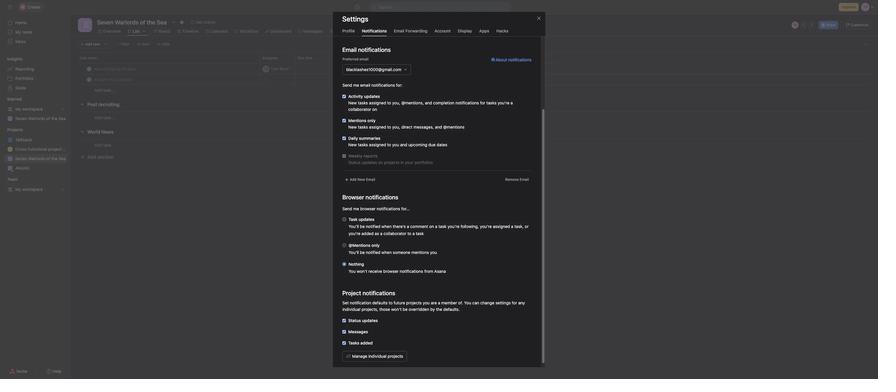 Task type: describe. For each thing, give the bounding box(es) containing it.
set notification defaults to future projects you are a member of. you can change settings for any individual projects, those won't be overridden by the defaults.
[[342, 301, 525, 312]]

preferred
[[342, 57, 359, 61]]

reports
[[364, 154, 378, 159]]

email forwarding
[[394, 28, 428, 33]]

starred button
[[0, 96, 22, 102]]

notifications right the about
[[508, 57, 532, 62]]

projects button
[[0, 127, 23, 133]]

2 horizontal spatial you're
[[480, 224, 492, 229]]

seven inside projects element
[[15, 156, 27, 161]]

assignee
[[263, 56, 278, 60]]

add task… row for world news
[[71, 139, 879, 151]]

add up add section button
[[95, 143, 102, 148]]

Status updates checkbox
[[342, 319, 346, 323]]

email inside remove email button
[[520, 178, 529, 182]]

browser notifications
[[342, 194, 398, 201]]

you'll
[[349, 250, 359, 255]]

portfolios
[[15, 76, 34, 81]]

inbox
[[15, 39, 26, 44]]

dashboard link
[[265, 28, 291, 35]]

updates for task
[[359, 217, 375, 222]]

of for second seven warlords of the sea link
[[46, 156, 50, 161]]

profile
[[342, 28, 355, 33]]

due
[[298, 56, 304, 60]]

from
[[424, 269, 433, 274]]

send for send me email notifications for:
[[342, 83, 352, 88]]

preferred email
[[342, 57, 369, 61]]

you'll
[[349, 224, 359, 229]]

cross-functional project plan link
[[4, 145, 71, 154]]

collapse task list for this section image
[[80, 130, 84, 134]]

you inside @mentions only you'll be notified when someone mentions you
[[430, 250, 437, 255]]

seven warlords of the sea link inside starred element
[[4, 114, 67, 123]]

status updates
[[348, 318, 378, 323]]

1 vertical spatial added
[[361, 341, 373, 346]]

remove from starred image
[[180, 20, 184, 25]]

manage
[[352, 354, 367, 359]]

upgrade button
[[839, 3, 859, 11]]

and inside mentions only new tasks assigned to you, direct messages, and @mentions
[[435, 125, 442, 130]]

add task… button inside header untitled section tree grid
[[95, 87, 115, 94]]

amjad link
[[4, 164, 67, 173]]

due
[[429, 142, 436, 147]]

to for summaries
[[387, 142, 391, 147]]

email inside add new email "button"
[[366, 178, 375, 182]]

list link
[[128, 28, 140, 35]]

for inside activity updates new tasks assigned to you, @mentions, and completion notifications for tasks you're a collaborator on
[[480, 100, 486, 105]]

there's
[[393, 224, 406, 229]]

account button
[[435, 28, 451, 36]]

updates for activity
[[364, 94, 380, 99]]

world
[[87, 129, 100, 135]]

task,
[[515, 224, 524, 229]]

overview link
[[98, 28, 121, 35]]

settings
[[342, 15, 369, 23]]

add task button
[[78, 40, 103, 48]]

you for and
[[392, 142, 399, 147]]

future
[[394, 301, 405, 306]]

the inside starred element
[[51, 116, 57, 121]]

you, for direct
[[392, 125, 400, 130]]

notifications inside nothing you won't receive browser notifications from asana
[[400, 269, 423, 274]]

project notifications
[[342, 290, 395, 297]]

insights
[[7, 56, 23, 61]]

notifications inside activity updates new tasks assigned to you, @mentions, and completion notifications for tasks you're a collaborator on
[[456, 100, 479, 105]]

assigned inside the task updates you'll be notified when there's a comment on a task you're following, you're assigned a task, or you're added as a collaborator to a task
[[493, 224, 510, 229]]

post recruiting button
[[87, 99, 120, 110]]

updates for status
[[362, 318, 378, 323]]

completed image for assign hq locations text box
[[86, 76, 93, 83]]

starred element
[[0, 94, 71, 125]]

add task… button for recruiting
[[95, 114, 115, 121]]

activity
[[348, 94, 363, 99]]

email forwarding button
[[394, 28, 428, 36]]

cross-
[[15, 147, 28, 152]]

browser inside nothing you won't receive browser notifications from asana
[[383, 269, 399, 274]]

0 vertical spatial messages
[[303, 29, 323, 34]]

apps
[[480, 28, 490, 33]]

account
[[435, 28, 451, 33]]

notifications left for:
[[372, 83, 395, 88]]

those
[[379, 307, 390, 312]]

defaults
[[372, 301, 388, 306]]

global element
[[0, 14, 71, 50]]

team button
[[0, 177, 18, 183]]

notifications
[[362, 28, 387, 33]]

Completed checkbox
[[86, 65, 93, 73]]

portfolios
[[415, 160, 433, 165]]

world news button
[[87, 127, 114, 137]]

post
[[87, 102, 97, 107]]

be inside set notification defaults to future projects you are a member of. you can change settings for any individual projects, those won't be overridden by the defaults.
[[403, 307, 408, 312]]

hacks button
[[497, 28, 509, 36]]

board
[[159, 29, 170, 34]]

projects element
[[0, 125, 71, 174]]

send me email notifications for:
[[342, 83, 403, 88]]

1 horizontal spatial you're
[[448, 224, 460, 229]]

add task
[[85, 42, 100, 46]]

home link
[[4, 18, 67, 27]]

tasks for activity updates new tasks assigned to you, @mentions, and completion notifications for tasks you're a collaborator on
[[358, 100, 368, 105]]

member
[[441, 301, 457, 306]]

warlords inside projects element
[[28, 156, 45, 161]]

add task… button for news
[[95, 142, 115, 148]]

talkback link
[[4, 135, 67, 145]]

files
[[335, 29, 344, 34]]

task for task updates you'll be notified when there's a comment on a task you're following, you're assigned a task, or you're added as a collaborator to a task
[[349, 217, 358, 222]]

messages link
[[299, 28, 323, 35]]

add section
[[87, 154, 114, 160]]

assigned for summaries
[[369, 142, 386, 147]]

add new email button
[[342, 176, 378, 184]]

black
[[280, 67, 289, 71]]

daily
[[348, 136, 358, 141]]

display button
[[458, 28, 472, 36]]

tasks for mentions only new tasks assigned to you, direct messages, and @mentions
[[358, 125, 368, 130]]

files link
[[330, 28, 344, 35]]

1 vertical spatial email
[[360, 83, 370, 88]]

individual inside set notification defaults to future projects you are a member of. you can change settings for any individual projects, those won't be overridden by the defaults.
[[342, 307, 361, 312]]

row containing tb
[[71, 64, 879, 74]]

task… for news
[[103, 143, 115, 148]]

projects for on
[[384, 160, 400, 165]]

share button
[[819, 21, 839, 29]]

post recruiting
[[87, 102, 120, 107]]

receive
[[368, 269, 382, 274]]

functional
[[28, 147, 47, 152]]

a left the task,
[[511, 224, 514, 229]]

are
[[431, 301, 437, 306]]

of for seven warlords of the sea link in starred element
[[46, 116, 50, 121]]

notified for only
[[366, 250, 380, 255]]

your
[[405, 160, 414, 165]]

collaborator inside activity updates new tasks assigned to you, @mentions, and completion notifications for tasks you're a collaborator on
[[348, 107, 371, 112]]

asana
[[434, 269, 446, 274]]

hide sidebar image
[[8, 5, 12, 9]]

upgrade
[[842, 5, 857, 9]]

add inside header untitled section tree grid
[[95, 88, 102, 93]]

add task… for news
[[95, 143, 115, 148]]

plan
[[63, 147, 71, 152]]

only for mentions only
[[368, 118, 376, 123]]

insights button
[[0, 56, 23, 62]]

projects,
[[362, 307, 378, 312]]

2 status from the top
[[348, 318, 361, 323]]

overview
[[103, 29, 121, 34]]

projects inside button
[[388, 354, 403, 359]]

timeline
[[182, 29, 199, 34]]

Messages checkbox
[[342, 331, 346, 334]]

@mentions
[[443, 125, 465, 130]]

new inside "button"
[[358, 178, 365, 182]]

workspace for 1st my workspace link from the top of the page
[[22, 107, 43, 112]]

comment
[[410, 224, 428, 229]]

list
[[133, 29, 140, 34]]

to inside the task updates you'll be notified when there's a comment on a task you're following, you're assigned a task, or you're added as a collaborator to a task
[[408, 231, 412, 236]]

1 horizontal spatial messages
[[348, 330, 368, 335]]

to for updates
[[387, 100, 391, 105]]

Completed checkbox
[[86, 76, 93, 83]]

my for my workspace link inside the teams element
[[15, 187, 21, 192]]

blacklashes1000@gmail.com
[[346, 67, 402, 72]]

task… inside header untitled section tree grid
[[103, 88, 115, 93]]

assigned for only
[[369, 125, 386, 130]]

mentions
[[412, 250, 429, 255]]

add inside "button"
[[350, 178, 357, 182]]

add task… row for post recruiting
[[71, 112, 879, 123]]

recruiting
[[98, 102, 120, 107]]



Task type: vqa. For each thing, say whether or not it's contained in the screenshot.
My tasks
yes



Task type: locate. For each thing, give the bounding box(es) containing it.
0 vertical spatial browser
[[360, 206, 376, 211]]

1 vertical spatial seven warlords of the sea
[[15, 156, 66, 161]]

completed image inside assign hq locations cell
[[86, 76, 93, 83]]

you inside set notification defaults to future projects you are a member of. you can change settings for any individual projects, those won't be overridden by the defaults.
[[423, 301, 430, 306]]

add task… inside header untitled section tree grid
[[95, 88, 115, 93]]

2 add task… button from the top
[[95, 114, 115, 121]]

invite button
[[6, 367, 31, 377]]

add task…
[[95, 88, 115, 93], [95, 115, 115, 120], [95, 143, 115, 148]]

notifications left for…
[[377, 206, 400, 211]]

my workspace inside starred element
[[15, 107, 43, 112]]

assigned up summaries
[[369, 125, 386, 130]]

and right 'messages,'
[[435, 125, 442, 130]]

my for my tasks link
[[15, 30, 21, 35]]

new down activity on the top of page
[[348, 100, 357, 105]]

notifications left from
[[400, 269, 423, 274]]

notified inside the task updates you'll be notified when there's a comment on a task you're following, you're assigned a task, or you're added as a collaborator to a task
[[366, 224, 380, 229]]

2 add task… from the top
[[95, 115, 115, 120]]

list image
[[82, 22, 89, 29]]

nothing
[[349, 262, 364, 267]]

name
[[88, 56, 97, 60]]

0 horizontal spatial and
[[400, 142, 407, 147]]

2 task… from the top
[[103, 115, 115, 120]]

a
[[511, 100, 513, 105], [407, 224, 409, 229], [435, 224, 438, 229], [511, 224, 514, 229], [380, 231, 383, 236], [413, 231, 415, 236], [438, 301, 440, 306]]

to left @mentions,
[[387, 100, 391, 105]]

my for 1st my workspace link from the top of the page
[[15, 107, 21, 112]]

header untitled section tree grid
[[71, 64, 879, 96]]

1 my workspace link from the top
[[4, 105, 67, 114]]

for left the any
[[512, 301, 517, 306]]

status
[[348, 160, 361, 165], [348, 318, 361, 323]]

Recruiting top Pirates text field
[[93, 66, 137, 72]]

the right the by
[[436, 307, 442, 312]]

you're down the you'll
[[349, 231, 361, 236]]

seven up projects
[[15, 116, 27, 121]]

task…
[[103, 88, 115, 93], [103, 115, 115, 120], [103, 143, 115, 148]]

as
[[375, 231, 379, 236]]

1 vertical spatial me
[[353, 206, 359, 211]]

assigned down "send me email notifications for:"
[[369, 100, 386, 105]]

2 add task… row from the top
[[71, 112, 879, 123]]

completed image for recruiting top pirates text field
[[86, 65, 93, 73]]

tasks down summaries
[[358, 142, 368, 147]]

1 add task… button from the top
[[95, 87, 115, 94]]

tasks down activity on the top of page
[[358, 100, 368, 105]]

seven
[[15, 116, 27, 121], [15, 156, 27, 161]]

row containing task name
[[71, 53, 879, 64]]

None text field
[[96, 17, 168, 27]]

2 me from the top
[[353, 206, 359, 211]]

workspace down amjad link
[[22, 187, 43, 192]]

assigned for updates
[[369, 100, 386, 105]]

new down mentions
[[348, 125, 357, 130]]

notified down @mentions
[[366, 250, 380, 255]]

close image
[[537, 16, 542, 21]]

2 send from the top
[[342, 206, 352, 211]]

when for there's
[[382, 224, 392, 229]]

completed image inside recruiting top pirates cell
[[86, 65, 93, 73]]

2 seven warlords of the sea from the top
[[15, 156, 66, 161]]

None radio
[[342, 244, 346, 248], [342, 263, 346, 266], [342, 244, 346, 248], [342, 263, 346, 266]]

row
[[71, 53, 879, 64], [78, 63, 872, 64], [71, 64, 879, 74], [71, 74, 879, 85]]

be inside the task updates you'll be notified when there's a comment on a task you're following, you're assigned a task, or you're added as a collaborator to a task
[[360, 224, 365, 229]]

1 horizontal spatial on
[[378, 160, 383, 165]]

my down team
[[15, 187, 21, 192]]

2 vertical spatial add task… button
[[95, 142, 115, 148]]

you, inside mentions only new tasks assigned to you, direct messages, and @mentions
[[392, 125, 400, 130]]

None checkbox
[[342, 95, 346, 98]]

manage individual projects
[[352, 354, 403, 359]]

to up weekly reports status updates on projects in your portfolios
[[387, 142, 391, 147]]

0 horizontal spatial task
[[79, 56, 87, 60]]

2 vertical spatial and
[[400, 142, 407, 147]]

section
[[97, 154, 114, 160]]

notified
[[366, 224, 380, 229], [366, 250, 380, 255]]

tb inside header untitled section tree grid
[[264, 67, 268, 71]]

seven warlords of the sea down 'cross-functional project plan'
[[15, 156, 66, 161]]

assigned inside daily summaries new tasks assigned to you and upcoming due dates
[[369, 142, 386, 147]]

0 vertical spatial collaborator
[[348, 107, 371, 112]]

0 vertical spatial on
[[372, 107, 377, 112]]

for:
[[396, 83, 403, 88]]

task up the you'll
[[349, 217, 358, 222]]

1 completed image from the top
[[86, 65, 93, 73]]

task… for recruiting
[[103, 115, 115, 120]]

you
[[392, 142, 399, 147], [430, 250, 437, 255], [423, 301, 430, 306]]

browser right receive
[[383, 269, 399, 274]]

1 vertical spatial and
[[435, 125, 442, 130]]

1 me from the top
[[353, 83, 359, 88]]

task up name
[[93, 42, 100, 46]]

or
[[525, 224, 529, 229]]

0 vertical spatial task…
[[103, 88, 115, 93]]

me
[[353, 83, 359, 88], [353, 206, 359, 211]]

seven warlords of the sea inside starred element
[[15, 116, 66, 121]]

tasks for daily summaries new tasks assigned to you and upcoming due dates
[[358, 142, 368, 147]]

Assign HQ locations text field
[[93, 77, 134, 83]]

task down comment
[[416, 231, 424, 236]]

collapse task list for this section image
[[80, 102, 84, 107]]

projects
[[7, 127, 23, 132]]

1 you, from the top
[[392, 100, 400, 105]]

Tasks added checkbox
[[342, 342, 346, 345]]

tb inside button
[[793, 23, 798, 27]]

1 vertical spatial notified
[[366, 250, 380, 255]]

updates inside activity updates new tasks assigned to you, @mentions, and completion notifications for tasks you're a collaborator on
[[364, 94, 380, 99]]

1 vertical spatial messages
[[348, 330, 368, 335]]

a down comment
[[413, 231, 415, 236]]

to for only
[[387, 125, 391, 130]]

my workspace link down amjad link
[[4, 185, 67, 194]]

individual down set
[[342, 307, 361, 312]]

1 vertical spatial completed image
[[86, 76, 93, 83]]

a right "are"
[[438, 301, 440, 306]]

new for new tasks assigned to you, direct messages, and @mentions
[[348, 125, 357, 130]]

tasks
[[22, 30, 32, 35], [358, 100, 368, 105], [487, 100, 497, 105], [358, 125, 368, 130], [358, 142, 368, 147]]

you inside daily summaries new tasks assigned to you and upcoming due dates
[[392, 142, 399, 147]]

individual inside button
[[369, 354, 387, 359]]

2 vertical spatial my
[[15, 187, 21, 192]]

only inside mentions only new tasks assigned to you, direct messages, and @mentions
[[368, 118, 376, 123]]

2 vertical spatial add task…
[[95, 143, 115, 148]]

activity updates new tasks assigned to you, @mentions, and completion notifications for tasks you're a collaborator on
[[348, 94, 513, 112]]

2 horizontal spatial on
[[429, 224, 434, 229]]

a right as
[[380, 231, 383, 236]]

my workspace link inside teams element
[[4, 185, 67, 194]]

1 add task… row from the top
[[71, 85, 879, 96]]

1 vertical spatial on
[[378, 160, 383, 165]]

0 horizontal spatial you're
[[349, 231, 361, 236]]

0 vertical spatial my
[[15, 30, 21, 35]]

about notifications link
[[492, 57, 532, 82]]

on inside weekly reports status updates on projects in your portfolios
[[378, 160, 383, 165]]

add inside 'button'
[[85, 42, 92, 46]]

you inside nothing you won't receive browser notifications from asana
[[349, 269, 356, 274]]

seven warlords of the sea link down the functional
[[4, 154, 67, 164]]

you up weekly reports status updates on projects in your portfolios
[[392, 142, 399, 147]]

1 warlords from the top
[[28, 116, 45, 121]]

my up inbox
[[15, 30, 21, 35]]

0 vertical spatial seven
[[15, 116, 27, 121]]

and left completion
[[425, 100, 432, 105]]

1 my from the top
[[15, 30, 21, 35]]

2 sea from the top
[[59, 156, 66, 161]]

email left forwarding
[[394, 28, 405, 33]]

None checkbox
[[342, 119, 346, 123], [342, 137, 346, 140], [342, 154, 346, 158], [342, 119, 346, 123], [342, 137, 346, 140], [342, 154, 346, 158]]

1 of from the top
[[46, 116, 50, 121]]

nothing you won't receive browser notifications from asana
[[349, 262, 446, 274]]

0 vertical spatial email
[[360, 57, 369, 61]]

@mentions
[[349, 243, 370, 248]]

0 vertical spatial and
[[425, 100, 432, 105]]

add inside button
[[87, 154, 96, 160]]

0 vertical spatial add task… row
[[71, 85, 879, 96]]

1 seven from the top
[[15, 116, 27, 121]]

completed image
[[86, 65, 93, 73], [86, 76, 93, 83]]

my workspace for my workspace link inside the teams element
[[15, 187, 43, 192]]

be down @mentions
[[360, 250, 365, 255]]

completed image down completed checkbox
[[86, 76, 93, 83]]

1 horizontal spatial you
[[423, 301, 430, 306]]

tasks down home on the top left
[[22, 30, 32, 35]]

add section button
[[78, 152, 116, 162]]

add task… for recruiting
[[95, 115, 115, 120]]

new for new tasks assigned to you and upcoming due dates
[[348, 142, 357, 147]]

a right there's
[[407, 224, 409, 229]]

tasks down mentions
[[358, 125, 368, 130]]

summaries
[[359, 136, 381, 141]]

1 horizontal spatial collaborator
[[384, 231, 407, 236]]

the
[[51, 116, 57, 121], [51, 156, 57, 161], [436, 307, 442, 312]]

1 when from the top
[[382, 224, 392, 229]]

on inside activity updates new tasks assigned to you, @mentions, and completion notifications for tasks you're a collaborator on
[[372, 107, 377, 112]]

1 horizontal spatial tb
[[793, 23, 798, 27]]

be down future
[[403, 307, 408, 312]]

send me browser notifications for…
[[342, 206, 410, 211]]

0 horizontal spatial individual
[[342, 307, 361, 312]]

warlords inside starred element
[[28, 116, 45, 121]]

1 vertical spatial my
[[15, 107, 21, 112]]

you right mentions
[[430, 250, 437, 255]]

3 task… from the top
[[103, 143, 115, 148]]

news
[[102, 129, 114, 135]]

only for @mentions only
[[372, 243, 380, 248]]

dashboard
[[270, 29, 291, 34]]

you're
[[448, 224, 460, 229], [480, 224, 492, 229], [349, 231, 361, 236]]

1 seven warlords of the sea from the top
[[15, 116, 66, 121]]

updates inside the task updates you'll be notified when there's a comment on a task you're following, you're assigned a task, or you're added as a collaborator to a task
[[359, 217, 375, 222]]

0 horizontal spatial collaborator
[[348, 107, 371, 112]]

1 add task… from the top
[[95, 88, 115, 93]]

you, left 'direct'
[[392, 125, 400, 130]]

project
[[48, 147, 62, 152]]

my workspace inside teams element
[[15, 187, 43, 192]]

1 vertical spatial projects
[[406, 301, 422, 306]]

completion
[[433, 100, 455, 105]]

settings
[[496, 301, 511, 306]]

1 vertical spatial send
[[342, 206, 352, 211]]

my workspace for 1st my workspace link from the top of the page
[[15, 107, 43, 112]]

be for you'll
[[360, 250, 365, 255]]

1 vertical spatial my workspace link
[[4, 185, 67, 194]]

workspace inside teams element
[[22, 187, 43, 192]]

me up activity on the top of page
[[353, 83, 359, 88]]

2 my from the top
[[15, 107, 21, 112]]

2 you, from the top
[[392, 125, 400, 130]]

task inside 'button'
[[93, 42, 100, 46]]

1 horizontal spatial for
[[512, 301, 517, 306]]

2 vertical spatial projects
[[388, 354, 403, 359]]

collaborator up mentions
[[348, 107, 371, 112]]

apps button
[[480, 28, 490, 36]]

you, inside activity updates new tasks assigned to you, @mentions, and completion notifications for tasks you're a collaborator on
[[392, 100, 400, 105]]

assigned left the task,
[[493, 224, 510, 229]]

1 notified from the top
[[366, 224, 380, 229]]

0 horizontal spatial you
[[392, 142, 399, 147]]

when left someone
[[382, 250, 392, 255]]

to inside set notification defaults to future projects you are a member of. you can change settings for any individual projects, those won't be overridden by the defaults.
[[389, 301, 393, 306]]

status inside weekly reports status updates on projects in your portfolios
[[348, 160, 361, 165]]

1 vertical spatial of
[[46, 156, 50, 161]]

of up talkback link
[[46, 116, 50, 121]]

1 vertical spatial individual
[[369, 354, 387, 359]]

world news
[[87, 129, 114, 135]]

amjad
[[15, 166, 29, 171]]

timeline link
[[178, 28, 199, 35]]

task… down recruiting
[[103, 115, 115, 120]]

2 my workspace from the top
[[15, 187, 43, 192]]

task for task name
[[79, 56, 87, 60]]

seven warlords of the sea inside projects element
[[15, 156, 66, 161]]

0 horizontal spatial email
[[366, 178, 375, 182]]

3 add task… from the top
[[95, 143, 115, 148]]

2 vertical spatial you
[[423, 301, 430, 306]]

recruiting top pirates cell
[[71, 64, 260, 74]]

notifications right completion
[[456, 100, 479, 105]]

0 horizontal spatial on
[[372, 107, 377, 112]]

0 vertical spatial added
[[362, 231, 374, 236]]

browser down browser notifications
[[360, 206, 376, 211]]

you,
[[392, 100, 400, 105], [392, 125, 400, 130]]

collaborator down there's
[[384, 231, 407, 236]]

collaborator inside the task updates you'll be notified when there's a comment on a task you're following, you're assigned a task, or you're added as a collaborator to a task
[[384, 231, 407, 236]]

tasks inside mentions only new tasks assigned to you, direct messages, and @mentions
[[358, 125, 368, 130]]

task right comment
[[439, 224, 447, 229]]

a right you're
[[511, 100, 513, 105]]

my workspace
[[15, 107, 43, 112], [15, 187, 43, 192]]

seven warlords of the sea for second seven warlords of the sea link
[[15, 156, 66, 161]]

2 vertical spatial add task… row
[[71, 139, 879, 151]]

0 vertical spatial when
[[382, 224, 392, 229]]

on inside the task updates you'll be notified when there's a comment on a task you're following, you're assigned a task, or you're added as a collaborator to a task
[[429, 224, 434, 229]]

1 horizontal spatial task
[[416, 231, 424, 236]]

any
[[519, 301, 525, 306]]

reporting
[[15, 66, 34, 71]]

when left there's
[[382, 224, 392, 229]]

send up the you'll
[[342, 206, 352, 211]]

won't
[[391, 307, 402, 312]]

add down post recruiting on the left top of the page
[[95, 115, 102, 120]]

mentions only new tasks assigned to you, direct messages, and @mentions
[[348, 118, 465, 130]]

add task… down assign hq locations text box
[[95, 88, 115, 93]]

tasks left you're
[[487, 100, 497, 105]]

to inside mentions only new tasks assigned to you, direct messages, and @mentions
[[387, 125, 391, 130]]

0 vertical spatial the
[[51, 116, 57, 121]]

3 add task… button from the top
[[95, 142, 115, 148]]

2 horizontal spatial email
[[520, 178, 529, 182]]

0 horizontal spatial browser
[[360, 206, 376, 211]]

my inside starred element
[[15, 107, 21, 112]]

1 vertical spatial workspace
[[22, 187, 43, 192]]

for inside set notification defaults to future projects you are a member of. you can change settings for any individual projects, those won't be overridden by the defaults.
[[512, 301, 517, 306]]

you for are
[[423, 301, 430, 306]]

upcoming
[[409, 142, 427, 147]]

to up daily summaries new tasks assigned to you and upcoming due dates on the top
[[387, 125, 391, 130]]

0 vertical spatial be
[[360, 224, 365, 229]]

tasks inside my tasks link
[[22, 30, 32, 35]]

tasks added
[[348, 341, 373, 346]]

3 add task… row from the top
[[71, 139, 879, 151]]

a inside set notification defaults to future projects you are a member of. you can change settings for any individual projects, those won't be overridden by the defaults.
[[438, 301, 440, 306]]

2 vertical spatial task
[[416, 231, 424, 236]]

1 vertical spatial collaborator
[[384, 231, 407, 236]]

a inside activity updates new tasks assigned to you, @mentions, and completion notifications for tasks you're a collaborator on
[[511, 100, 513, 105]]

projects for future
[[406, 301, 422, 306]]

portfolios link
[[4, 74, 67, 83]]

a right comment
[[435, 224, 438, 229]]

1 vertical spatial you,
[[392, 125, 400, 130]]

1 vertical spatial add task… button
[[95, 114, 115, 121]]

new for new tasks assigned to you, @mentions, and completion notifications for tasks you're a collaborator on
[[348, 100, 357, 105]]

1 workspace from the top
[[22, 107, 43, 112]]

add up task name
[[85, 42, 92, 46]]

1 horizontal spatial you
[[464, 301, 471, 306]]

add task… button down assign hq locations text box
[[95, 87, 115, 94]]

of inside projects element
[[46, 156, 50, 161]]

on
[[372, 107, 377, 112], [378, 160, 383, 165], [429, 224, 434, 229]]

2 my workspace link from the top
[[4, 185, 67, 194]]

insights element
[[0, 54, 71, 94]]

updates down projects,
[[362, 318, 378, 323]]

0 vertical spatial add task…
[[95, 88, 115, 93]]

weekly reports status updates on projects in your portfolios
[[348, 154, 433, 165]]

email inside email forwarding button
[[394, 28, 405, 33]]

date
[[305, 56, 313, 60]]

you down nothing
[[349, 269, 356, 274]]

you, left @mentions,
[[392, 100, 400, 105]]

completed image up completed option
[[86, 65, 93, 73]]

warlords
[[28, 116, 45, 121], [28, 156, 45, 161]]

me for email
[[353, 83, 359, 88]]

add task… up section
[[95, 143, 115, 148]]

2 of from the top
[[46, 156, 50, 161]]

change
[[481, 301, 495, 306]]

the inside set notification defaults to future projects you are a member of. you can change settings for any individual projects, those won't be overridden by the defaults.
[[436, 307, 442, 312]]

2 vertical spatial on
[[429, 224, 434, 229]]

projects inside weekly reports status updates on projects in your portfolios
[[384, 160, 400, 165]]

my tasks link
[[4, 27, 67, 37]]

2 notified from the top
[[366, 250, 380, 255]]

you, for @mentions,
[[392, 100, 400, 105]]

email up browser notifications
[[366, 178, 375, 182]]

1 vertical spatial the
[[51, 156, 57, 161]]

1 vertical spatial you
[[430, 250, 437, 255]]

share
[[827, 23, 836, 27]]

email down "email notifications"
[[360, 57, 369, 61]]

tyler black
[[271, 67, 289, 71]]

updates down "send me email notifications for:"
[[364, 94, 380, 99]]

1 horizontal spatial browser
[[383, 269, 399, 274]]

2 vertical spatial task…
[[103, 143, 115, 148]]

1 vertical spatial my workspace
[[15, 187, 43, 192]]

only down as
[[372, 243, 380, 248]]

me for browser
[[353, 206, 359, 211]]

and inside daily summaries new tasks assigned to you and upcoming due dates
[[400, 142, 407, 147]]

2 when from the top
[[382, 250, 392, 255]]

1 vertical spatial be
[[360, 250, 365, 255]]

1 vertical spatial sea
[[59, 156, 66, 161]]

1 my workspace from the top
[[15, 107, 43, 112]]

task left name
[[79, 56, 87, 60]]

tasks
[[348, 341, 359, 346]]

notified up as
[[366, 224, 380, 229]]

individual
[[342, 307, 361, 312], [369, 354, 387, 359]]

notifications
[[508, 57, 532, 62], [372, 83, 395, 88], [456, 100, 479, 105], [377, 206, 400, 211], [400, 269, 423, 274]]

assigned inside activity updates new tasks assigned to you, @mentions, and completion notifications for tasks you're a collaborator on
[[369, 100, 386, 105]]

3 my from the top
[[15, 187, 21, 192]]

1 vertical spatial browser
[[383, 269, 399, 274]]

add task… down post recruiting on the left top of the page
[[95, 115, 115, 120]]

send up activity on the top of page
[[342, 83, 352, 88]]

to inside activity updates new tasks assigned to you, @mentions, and completion notifications for tasks you're a collaborator on
[[387, 100, 391, 105]]

0 vertical spatial completed image
[[86, 65, 93, 73]]

new inside daily summaries new tasks assigned to you and upcoming due dates
[[348, 142, 357, 147]]

collaborator
[[348, 107, 371, 112], [384, 231, 407, 236]]

email
[[360, 57, 369, 61], [360, 83, 370, 88]]

1 horizontal spatial email
[[394, 28, 405, 33]]

2 horizontal spatial task
[[439, 224, 447, 229]]

can
[[473, 301, 479, 306]]

be for you'll
[[360, 224, 365, 229]]

0 vertical spatial warlords
[[28, 116, 45, 121]]

2 horizontal spatial and
[[435, 125, 442, 130]]

to inside daily summaries new tasks assigned to you and upcoming due dates
[[387, 142, 391, 147]]

and left upcoming
[[400, 142, 407, 147]]

1 vertical spatial task…
[[103, 115, 115, 120]]

0 vertical spatial task
[[79, 56, 87, 60]]

0 vertical spatial projects
[[384, 160, 400, 165]]

sea inside projects element
[[59, 156, 66, 161]]

new inside mentions only new tasks assigned to you, direct messages, and @mentions
[[348, 125, 357, 130]]

new up browser notifications
[[358, 178, 365, 182]]

new inside activity updates new tasks assigned to you, @mentions, and completion notifications for tasks you're a collaborator on
[[348, 100, 357, 105]]

when inside @mentions only you'll be notified when someone mentions you
[[382, 250, 392, 255]]

talkback
[[15, 137, 32, 142]]

workspace
[[22, 107, 43, 112], [22, 187, 43, 192]]

me up the you'll
[[353, 206, 359, 211]]

projects
[[384, 160, 400, 165], [406, 301, 422, 306], [388, 354, 403, 359]]

overridden
[[409, 307, 429, 312]]

2 workspace from the top
[[22, 187, 43, 192]]

add left section
[[87, 154, 96, 160]]

workspace for my workspace link inside the teams element
[[22, 187, 43, 192]]

seven down cross-
[[15, 156, 27, 161]]

send for send me browser notifications for…
[[342, 206, 352, 211]]

task… down assign hq locations text box
[[103, 88, 115, 93]]

and inside activity updates new tasks assigned to you, @mentions, and completion notifications for tasks you're a collaborator on
[[425, 100, 432, 105]]

remove email
[[505, 178, 529, 182]]

of inside starred element
[[46, 116, 50, 121]]

assigned inside mentions only new tasks assigned to you, direct messages, and @mentions
[[369, 125, 386, 130]]

only inside @mentions only you'll be notified when someone mentions you
[[372, 243, 380, 248]]

0 vertical spatial status
[[348, 160, 361, 165]]

teams element
[[0, 174, 71, 196]]

1 vertical spatial warlords
[[28, 156, 45, 161]]

of down 'cross-functional project plan'
[[46, 156, 50, 161]]

notified for updates
[[366, 224, 380, 229]]

updates inside weekly reports status updates on projects in your portfolios
[[362, 160, 377, 165]]

0 vertical spatial seven warlords of the sea
[[15, 116, 66, 121]]

added inside the task updates you'll be notified when there's a comment on a task you're following, you're assigned a task, or you're added as a collaborator to a task
[[362, 231, 374, 236]]

assigned down summaries
[[369, 142, 386, 147]]

seven inside starred element
[[15, 116, 27, 121]]

my
[[15, 30, 21, 35], [15, 107, 21, 112], [15, 187, 21, 192]]

1 vertical spatial task
[[439, 224, 447, 229]]

1 status from the top
[[348, 160, 361, 165]]

1 sea from the top
[[59, 116, 66, 121]]

task
[[79, 56, 87, 60], [349, 217, 358, 222]]

1 horizontal spatial and
[[425, 100, 432, 105]]

2 seven from the top
[[15, 156, 27, 161]]

seven warlords of the sea
[[15, 116, 66, 121], [15, 156, 66, 161]]

updates down reports
[[362, 160, 377, 165]]

0 vertical spatial you
[[349, 269, 356, 274]]

seven warlords of the sea link up talkback link
[[4, 114, 67, 123]]

individual right manage
[[369, 354, 387, 359]]

my workspace link
[[4, 105, 67, 114], [4, 185, 67, 194]]

1 task… from the top
[[103, 88, 115, 93]]

0 vertical spatial notified
[[366, 224, 380, 229]]

email right remove
[[520, 178, 529, 182]]

0 vertical spatial workspace
[[22, 107, 43, 112]]

add task… row
[[71, 85, 879, 96], [71, 112, 879, 123], [71, 139, 879, 151]]

2 seven warlords of the sea link from the top
[[4, 154, 67, 164]]

the inside projects element
[[51, 156, 57, 161]]

you right of.
[[464, 301, 471, 306]]

add task… button up section
[[95, 142, 115, 148]]

notified inside @mentions only you'll be notified when someone mentions you
[[366, 250, 380, 255]]

my inside teams element
[[15, 187, 21, 192]]

set
[[342, 301, 349, 306]]

task… up section
[[103, 143, 115, 148]]

0 vertical spatial send
[[342, 83, 352, 88]]

0 vertical spatial tb
[[793, 23, 798, 27]]

workflow link
[[235, 28, 258, 35]]

None radio
[[342, 218, 346, 222]]

1 send from the top
[[342, 83, 352, 88]]

0 vertical spatial sea
[[59, 116, 66, 121]]

blacklashes1000@gmail.com button
[[342, 64, 411, 75]]

projects inside set notification defaults to future projects you are a member of. you can change settings for any individual projects, those won't be overridden by the defaults.
[[406, 301, 422, 306]]

add down weekly
[[350, 178, 357, 182]]

you inside set notification defaults to future projects you are a member of. you can change settings for any individual projects, those won't be overridden by the defaults.
[[464, 301, 471, 306]]

assign hq locations cell
[[71, 74, 260, 85]]

on left in at top
[[378, 160, 383, 165]]

messages left files link
[[303, 29, 323, 34]]

@mentions,
[[402, 100, 424, 105]]

when for someone
[[382, 250, 392, 255]]

2 completed image from the top
[[86, 76, 93, 83]]

be inside @mentions only you'll be notified when someone mentions you
[[360, 250, 365, 255]]

task inside the task updates you'll be notified when there's a comment on a task you're following, you're assigned a task, or you're added as a collaborator to a task
[[349, 217, 358, 222]]

tasks inside daily summaries new tasks assigned to you and upcoming due dates
[[358, 142, 368, 147]]

added right tasks
[[361, 341, 373, 346]]

0 horizontal spatial for
[[480, 100, 486, 105]]

you're left the following,
[[448, 224, 460, 229]]

0 vertical spatial add task… button
[[95, 87, 115, 94]]

1 vertical spatial when
[[382, 250, 392, 255]]

new down daily
[[348, 142, 357, 147]]

my inside the global element
[[15, 30, 21, 35]]

0 horizontal spatial tb
[[264, 67, 268, 71]]

2 warlords from the top
[[28, 156, 45, 161]]

home
[[15, 20, 27, 25]]

when inside the task updates you'll be notified when there's a comment on a task you're following, you're assigned a task, or you're added as a collaborator to a task
[[382, 224, 392, 229]]

add up post recruiting on the left top of the page
[[95, 88, 102, 93]]

won't
[[357, 269, 367, 274]]

sea
[[59, 116, 66, 121], [59, 156, 66, 161]]

workspace inside starred element
[[22, 107, 43, 112]]

0 vertical spatial of
[[46, 116, 50, 121]]

seven warlords of the sea for seven warlords of the sea link in starred element
[[15, 116, 66, 121]]

1 vertical spatial you
[[464, 301, 471, 306]]

forwarding
[[406, 28, 428, 33]]

0 vertical spatial me
[[353, 83, 359, 88]]

1 seven warlords of the sea link from the top
[[4, 114, 67, 123]]

2 horizontal spatial you
[[430, 250, 437, 255]]

email up activity on the top of page
[[360, 83, 370, 88]]

added
[[362, 231, 374, 236], [361, 341, 373, 346]]

sea inside starred element
[[59, 116, 66, 121]]

1 vertical spatial add task…
[[95, 115, 115, 120]]



